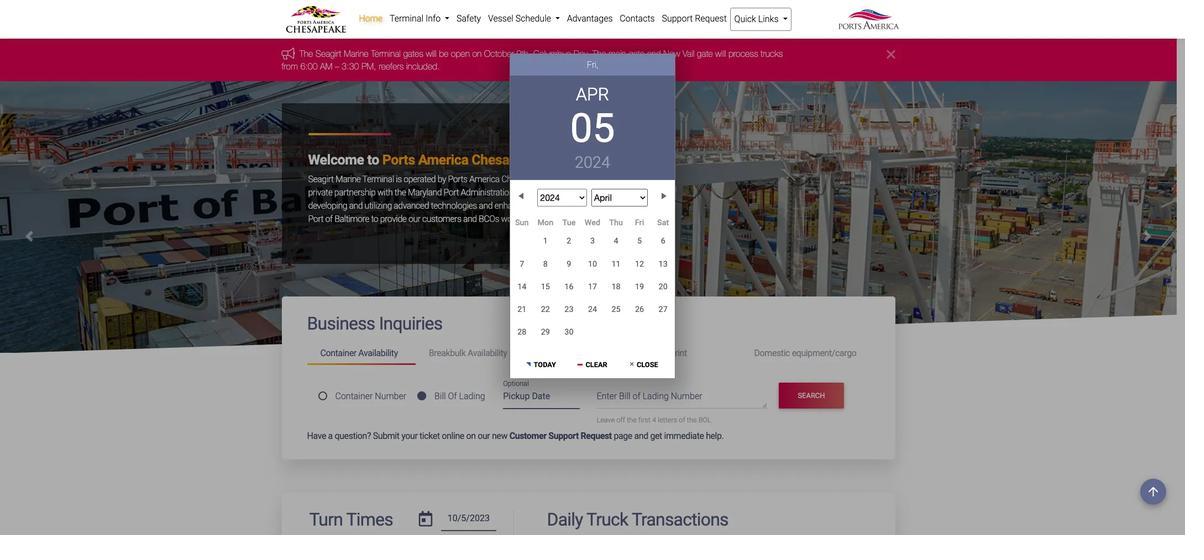 Task type: vqa. For each thing, say whether or not it's contained in the screenshot.


Task type: describe. For each thing, give the bounding box(es) containing it.
ticket
[[420, 431, 440, 442]]

5
[[637, 237, 642, 246]]

leave off the first 4 letters of the bol
[[597, 416, 712, 425]]

4/17/2024 cell
[[581, 276, 604, 299]]

9
[[567, 260, 571, 269]]

2 gate from the left
[[697, 49, 713, 59]]

leave
[[597, 416, 615, 425]]

domestic
[[754, 348, 790, 359]]

with
[[378, 187, 393, 198]]

bill of lading
[[435, 391, 485, 402]]

27
[[659, 305, 668, 315]]

0 vertical spatial to
[[367, 152, 379, 168]]

contacts
[[620, 13, 655, 24]]

baltimore
[[335, 214, 369, 224]]

marine inside the seagirt marine terminal gates will be open on october 9th, columbus day. the main gate and new vail gate will process trucks from 6:00 am – 3:30 pm, reefers included.
[[344, 49, 369, 59]]

4/10/2024 cell
[[581, 253, 604, 276]]

domestic equipment/cargo link
[[741, 344, 870, 364]]

help.
[[706, 431, 724, 442]]

breakbulk availability link
[[416, 344, 524, 364]]

support inside 05 main content
[[549, 431, 579, 442]]

customers
[[422, 214, 461, 224]]

today
[[534, 361, 556, 369]]

marine inside seagirt marine terminal is operated by ports america chesapeake under a public- private partnership with the maryland port administration.                         we are committed to developing and utilizing advanced technologies and enhanced infrastructure at the port of baltimore to provide                         our customers and bcos world-class service.
[[336, 174, 361, 185]]

clear
[[586, 361, 607, 369]]

4/4/2024 cell
[[604, 230, 628, 253]]

main
[[609, 49, 626, 59]]

4/8/2024 cell
[[534, 253, 557, 276]]

1 horizontal spatial bill
[[619, 392, 631, 402]]

close image
[[887, 48, 895, 61]]

Pickup Date text field
[[503, 388, 580, 410]]

21
[[518, 305, 527, 315]]

bol
[[699, 416, 712, 425]]

2
[[567, 237, 571, 246]]

home link
[[356, 8, 386, 30]]

business
[[307, 314, 375, 335]]

13
[[659, 260, 668, 269]]

times
[[346, 510, 393, 531]]

are
[[531, 187, 542, 198]]

truck
[[587, 510, 628, 531]]

customer
[[510, 431, 547, 442]]

4/26/2024 cell
[[628, 299, 651, 321]]

your
[[402, 431, 418, 442]]

llc
[[549, 152, 572, 168]]

4/5/2024 cell
[[628, 230, 651, 253]]

4/6/2024 cell
[[651, 230, 675, 253]]

reprint
[[660, 348, 687, 359]]

2 will from the left
[[715, 49, 726, 59]]

apr 05 2024
[[570, 84, 615, 172]]

6
[[661, 237, 666, 246]]

october
[[484, 49, 514, 59]]

fri,
[[587, 60, 598, 70]]

4/25/2024 cell
[[604, 299, 628, 321]]

the right off
[[627, 416, 637, 425]]

new
[[663, 49, 680, 59]]

4/29/2024 cell
[[534, 321, 557, 344]]

and left bcos
[[463, 214, 477, 224]]

from
[[282, 61, 298, 71]]

05
[[570, 105, 615, 152]]

eir reprint
[[646, 348, 687, 359]]

4/30/2024 cell
[[557, 321, 581, 344]]

20
[[659, 282, 668, 292]]

page
[[614, 431, 632, 442]]

fri
[[635, 219, 644, 228]]

23
[[565, 305, 574, 315]]

4 inside cell
[[614, 237, 618, 246]]

8
[[543, 260, 548, 269]]

first
[[639, 416, 651, 425]]

terminal inside the seagirt marine terminal gates will be open on october 9th, columbus day. the main gate and new vail gate will process trucks from 6:00 am – 3:30 pm, reefers included.
[[371, 49, 401, 59]]

18
[[612, 282, 621, 292]]

open
[[451, 49, 470, 59]]

2 vertical spatial to
[[371, 214, 378, 224]]

welcome
[[308, 152, 364, 168]]

on inside the seagirt marine terminal gates will be open on october 9th, columbus day. the main gate and new vail gate will process trucks from 6:00 am – 3:30 pm, reefers included.
[[472, 49, 482, 59]]

enhanced
[[495, 201, 530, 211]]

of
[[448, 391, 457, 402]]

seagirt inside the seagirt marine terminal gates will be open on october 9th, columbus day. the main gate and new vail gate will process trucks from 6:00 am – 3:30 pm, reefers included.
[[316, 49, 341, 59]]

1 gate from the left
[[629, 49, 645, 59]]

america inside seagirt marine terminal is operated by ports america chesapeake under a public- private partnership with the maryland port administration.                         we are committed to developing and utilizing advanced technologies and enhanced infrastructure at the port of baltimore to provide                         our customers and bcos world-class service.
[[469, 174, 500, 185]]

administration.
[[461, 187, 515, 198]]

3
[[590, 237, 595, 246]]

container availability link
[[307, 344, 416, 366]]

0 vertical spatial america
[[418, 152, 469, 168]]

Enter Bill of Lading Number text field
[[597, 390, 767, 409]]

contacts link
[[616, 8, 658, 30]]

4/9/2024 cell
[[557, 253, 581, 276]]

0 vertical spatial ports
[[382, 152, 415, 168]]

safety link
[[453, 8, 485, 30]]

16
[[565, 282, 574, 292]]

1 the from the left
[[299, 49, 313, 59]]

turn
[[309, 510, 343, 531]]

4/11/2024 cell
[[604, 253, 628, 276]]

trucks
[[761, 49, 783, 59]]

0 horizontal spatial lading
[[459, 391, 485, 402]]

online
[[442, 431, 464, 442]]

4/28/2024 cell
[[510, 321, 534, 344]]

container for container availability
[[320, 348, 357, 359]]

provide
[[380, 214, 407, 224]]

terminal info link
[[386, 8, 453, 30]]

advanced
[[394, 201, 429, 211]]

infrastructure
[[532, 201, 580, 211]]

gates
[[403, 49, 423, 59]]

we
[[517, 187, 529, 198]]

2 vertical spatial of
[[679, 416, 685, 425]]

0 horizontal spatial bill
[[435, 391, 446, 402]]

and inside the seagirt marine terminal gates will be open on october 9th, columbus day. the main gate and new vail gate will process trucks from 6:00 am – 3:30 pm, reefers included.
[[647, 49, 661, 59]]

process
[[729, 49, 758, 59]]

today button
[[516, 351, 567, 376]]

quick links
[[735, 14, 781, 24]]

letters
[[658, 416, 677, 425]]

05 main content
[[0, 0, 1185, 536]]

schedule
[[516, 13, 551, 24]]

utilizing
[[365, 201, 392, 211]]

wed
[[585, 219, 600, 228]]

1 horizontal spatial lading
[[643, 392, 669, 402]]

terminal inside seagirt marine terminal is operated by ports america chesapeake under a public- private partnership with the maryland port administration.                         we are committed to developing and utilizing advanced technologies and enhanced infrastructure at the port of baltimore to provide                         our customers and bcos world-class service.
[[362, 174, 394, 185]]

close button
[[619, 351, 670, 376]]

4/27/2024 cell
[[651, 299, 675, 321]]

sun
[[515, 219, 529, 228]]

1 horizontal spatial of
[[633, 392, 641, 402]]

seagirt marine terminal is operated by ports america chesapeake under a public- private partnership with the maryland port administration.                         we are committed to developing and utilizing advanced technologies and enhanced infrastructure at the port of baltimore to provide                         our customers and bcos world-class service.
[[308, 174, 603, 224]]

container availability
[[320, 348, 398, 359]]

mon
[[538, 219, 554, 228]]

technologies
[[431, 201, 477, 211]]

the right at on the left
[[591, 201, 603, 211]]

ports america chesapeake image
[[0, 81, 1177, 536]]



Task type: locate. For each thing, give the bounding box(es) containing it.
0 horizontal spatial ports
[[382, 152, 415, 168]]

0 horizontal spatial the
[[299, 49, 313, 59]]

1 horizontal spatial the
[[592, 49, 606, 59]]

customer support request link
[[510, 431, 612, 442]]

request down leave
[[581, 431, 612, 442]]

1 vertical spatial port
[[308, 214, 324, 224]]

0 horizontal spatial will
[[426, 49, 437, 59]]

under
[[548, 174, 569, 185]]

container
[[320, 348, 357, 359], [335, 391, 373, 402]]

a inside seagirt marine terminal is operated by ports america chesapeake under a public- private partnership with the maryland port administration.                         we are committed to developing and utilizing advanced technologies and enhanced infrastructure at the port of baltimore to provide                         our customers and bcos world-class service.
[[571, 174, 575, 185]]

request left quick
[[695, 13, 727, 24]]

availability down business inquiries
[[358, 348, 398, 359]]

of
[[325, 214, 333, 224], [633, 392, 641, 402], [679, 416, 685, 425]]

container number
[[335, 391, 406, 402]]

ports right by on the left
[[448, 174, 468, 185]]

off
[[617, 416, 625, 425]]

the seagirt marine terminal gates will be open on october 9th, columbus day. the main gate and new vail gate will process trucks from 6:00 am – 3:30 pm, reefers included.
[[282, 49, 783, 71]]

seagirt
[[316, 49, 341, 59], [308, 174, 334, 185]]

inquiries
[[379, 314, 443, 335]]

1 vertical spatial a
[[328, 431, 333, 442]]

3:30
[[342, 61, 359, 71]]

on inside 05 main content
[[466, 431, 476, 442]]

on right the open
[[472, 49, 482, 59]]

bullhorn image
[[282, 47, 299, 60]]

availability inside breakbulk availability link
[[468, 348, 507, 359]]

1 vertical spatial container
[[335, 391, 373, 402]]

0 horizontal spatial of
[[325, 214, 333, 224]]

eir
[[646, 348, 658, 359]]

4/12/2024 cell
[[628, 253, 651, 276]]

number up the submit
[[375, 391, 406, 402]]

0 horizontal spatial port
[[308, 214, 324, 224]]

and inside 05 main content
[[634, 431, 648, 442]]

the down is
[[395, 187, 406, 198]]

will left process
[[715, 49, 726, 59]]

container for container number
[[335, 391, 373, 402]]

quick
[[735, 14, 756, 24]]

seagirt up private
[[308, 174, 334, 185]]

1 availability from the left
[[358, 348, 398, 359]]

ports up is
[[382, 152, 415, 168]]

0 horizontal spatial america
[[418, 152, 469, 168]]

0 vertical spatial request
[[695, 13, 727, 24]]

availability inside container availability link
[[358, 348, 398, 359]]

4/15/2024 cell
[[534, 276, 557, 299]]

service.
[[544, 214, 572, 224]]

grid inside 05 main content
[[510, 218, 675, 344]]

0 horizontal spatial support
[[549, 431, 579, 442]]

22
[[541, 305, 550, 315]]

4/22/2024 cell
[[534, 299, 557, 321]]

our down advanced
[[409, 214, 421, 224]]

on right online
[[466, 431, 476, 442]]

1 horizontal spatial port
[[444, 187, 459, 198]]

to down utilizing
[[371, 214, 378, 224]]

–
[[335, 61, 339, 71]]

submit
[[373, 431, 400, 442]]

4/14/2024 cell
[[510, 276, 534, 299]]

0 horizontal spatial availability
[[358, 348, 398, 359]]

partnership
[[334, 187, 376, 198]]

public-
[[577, 174, 601, 185]]

1 horizontal spatial a
[[571, 174, 575, 185]]

to up with
[[367, 152, 379, 168]]

2 availability from the left
[[468, 348, 507, 359]]

the up fri, at the top
[[592, 49, 606, 59]]

america up administration. on the top left of the page
[[469, 174, 500, 185]]

of inside seagirt marine terminal is operated by ports america chesapeake under a public- private partnership with the maryland port administration.                         we are committed to developing and utilizing advanced technologies and enhanced infrastructure at the port of baltimore to provide                         our customers and bcos world-class service.
[[325, 214, 333, 224]]

1 vertical spatial our
[[478, 431, 490, 442]]

domestic equipment/cargo
[[754, 348, 857, 359]]

a inside 05 main content
[[328, 431, 333, 442]]

0 vertical spatial a
[[571, 174, 575, 185]]

1 vertical spatial on
[[466, 431, 476, 442]]

bill right enter at the right of page
[[619, 392, 631, 402]]

terminal up with
[[362, 174, 394, 185]]

our inside 05 main content
[[478, 431, 490, 442]]

get
[[650, 431, 662, 442]]

immediate
[[664, 431, 704, 442]]

quick links link
[[730, 8, 792, 31]]

advantages link
[[564, 8, 616, 30]]

bill left of
[[435, 391, 446, 402]]

0 horizontal spatial gate
[[629, 49, 645, 59]]

clear button
[[567, 351, 618, 376]]

7
[[520, 260, 524, 269]]

at
[[582, 201, 589, 211]]

1 horizontal spatial 4
[[652, 416, 656, 425]]

1 horizontal spatial will
[[715, 49, 726, 59]]

0 vertical spatial 4
[[614, 237, 618, 246]]

columbus
[[533, 49, 571, 59]]

lading up leave off the first 4 letters of the bol
[[643, 392, 669, 402]]

lading right of
[[459, 391, 485, 402]]

1 vertical spatial chesapeake
[[502, 174, 546, 185]]

pm,
[[362, 61, 376, 71]]

the
[[299, 49, 313, 59], [592, 49, 606, 59]]

search button
[[779, 383, 844, 409]]

2 horizontal spatial of
[[679, 416, 685, 425]]

advantages
[[567, 13, 613, 24]]

0 horizontal spatial number
[[375, 391, 406, 402]]

request
[[695, 13, 727, 24], [581, 431, 612, 442]]

1 vertical spatial terminal
[[371, 49, 401, 59]]

support inside support request link
[[662, 13, 693, 24]]

and down partnership
[[349, 201, 363, 211]]

private
[[308, 187, 332, 198]]

of down developing
[[325, 214, 333, 224]]

home
[[359, 13, 383, 24]]

availability for breakbulk availability
[[468, 348, 507, 359]]

1 vertical spatial america
[[469, 174, 500, 185]]

grid containing sun
[[510, 218, 675, 344]]

the up 6:00
[[299, 49, 313, 59]]

enter bill of lading number
[[597, 392, 702, 402]]

welcome to ports america chesapeake llc
[[308, 152, 572, 168]]

1 horizontal spatial ports
[[448, 174, 468, 185]]

marine up '3:30'
[[344, 49, 369, 59]]

0 horizontal spatial 4
[[614, 237, 618, 246]]

will left be
[[426, 49, 437, 59]]

4/20/2024 cell
[[651, 276, 675, 299]]

request inside 05 main content
[[581, 431, 612, 442]]

1 vertical spatial request
[[581, 431, 612, 442]]

chesapeake inside seagirt marine terminal is operated by ports america chesapeake under a public- private partnership with the maryland port administration.                         we are committed to developing and utilizing advanced technologies and enhanced infrastructure at the port of baltimore to provide                         our customers and bcos world-class service.
[[502, 174, 546, 185]]

go to top image
[[1141, 479, 1167, 505]]

grid
[[510, 218, 675, 344]]

of up first
[[633, 392, 641, 402]]

gate right main at the top right of page
[[629, 49, 645, 59]]

and left new
[[647, 49, 661, 59]]

terminal info
[[390, 13, 443, 24]]

4/3/2024 cell
[[581, 230, 604, 253]]

4 right first
[[652, 416, 656, 425]]

1 horizontal spatial availability
[[468, 348, 507, 359]]

10
[[588, 260, 597, 269]]

ports inside seagirt marine terminal is operated by ports america chesapeake under a public- private partnership with the maryland port administration.                         we are committed to developing and utilizing advanced technologies and enhanced infrastructure at the port of baltimore to provide                         our customers and bcos world-class service.
[[448, 174, 468, 185]]

1 horizontal spatial america
[[469, 174, 500, 185]]

4/7/2024 cell
[[510, 253, 534, 276]]

apr
[[576, 84, 609, 105]]

have
[[307, 431, 326, 442]]

0 vertical spatial of
[[325, 214, 333, 224]]

1 vertical spatial of
[[633, 392, 641, 402]]

the left bol
[[687, 416, 697, 425]]

availability right breakbulk
[[468, 348, 507, 359]]

calendar day image
[[419, 512, 433, 528]]

support right customer at the bottom of the page
[[549, 431, 579, 442]]

transactions
[[632, 510, 729, 531]]

1
[[543, 237, 548, 246]]

4 down thu
[[614, 237, 618, 246]]

america up by on the left
[[418, 152, 469, 168]]

support request link
[[658, 8, 730, 30]]

0 horizontal spatial a
[[328, 431, 333, 442]]

12
[[635, 260, 644, 269]]

vessel
[[488, 13, 514, 24]]

4/13/2024 cell
[[651, 253, 675, 276]]

world-
[[501, 214, 524, 224]]

tue
[[562, 219, 576, 228]]

breakbulk
[[429, 348, 466, 359]]

is
[[396, 174, 402, 185]]

a
[[571, 174, 575, 185], [328, 431, 333, 442]]

america
[[418, 152, 469, 168], [469, 174, 500, 185]]

4/2/2024 cell
[[557, 230, 581, 253]]

have a question? submit your ticket online on our new customer support request page and get immediate help.
[[307, 431, 724, 442]]

committed
[[544, 187, 584, 198]]

1 horizontal spatial our
[[478, 431, 490, 442]]

support up new
[[662, 13, 693, 24]]

gate right vail
[[697, 49, 713, 59]]

new
[[492, 431, 508, 442]]

seagirt inside seagirt marine terminal is operated by ports america chesapeake under a public- private partnership with the maryland port administration.                         we are committed to developing and utilizing advanced technologies and enhanced infrastructure at the port of baltimore to provide                         our customers and bcos world-class service.
[[308, 174, 334, 185]]

developing
[[308, 201, 347, 211]]

port up technologies
[[444, 187, 459, 198]]

terminal left info
[[390, 13, 424, 24]]

1 vertical spatial 4
[[652, 416, 656, 425]]

4
[[614, 237, 618, 246], [652, 416, 656, 425]]

our inside seagirt marine terminal is operated by ports america chesapeake under a public- private partnership with the maryland port administration.                         we are committed to developing and utilizing advanced technologies and enhanced infrastructure at the port of baltimore to provide                         our customers and bcos world-class service.
[[409, 214, 421, 224]]

0 vertical spatial support
[[662, 13, 693, 24]]

the seagirt marine terminal gates will be open on october 9th, columbus day. the main gate and new vail gate will process trucks from 6:00 am – 3:30 pm, reefers included. alert
[[0, 39, 1177, 81]]

30
[[565, 328, 574, 337]]

terminal up "reefers"
[[371, 49, 401, 59]]

availability for container availability
[[358, 348, 398, 359]]

1 vertical spatial marine
[[336, 174, 361, 185]]

day.
[[574, 49, 590, 59]]

0 vertical spatial container
[[320, 348, 357, 359]]

0 vertical spatial terminal
[[390, 13, 424, 24]]

1 horizontal spatial request
[[695, 13, 727, 24]]

24
[[588, 305, 597, 315]]

container down business
[[320, 348, 357, 359]]

will
[[426, 49, 437, 59], [715, 49, 726, 59]]

and left get
[[634, 431, 648, 442]]

0 vertical spatial seagirt
[[316, 49, 341, 59]]

4/24/2024 cell
[[581, 299, 604, 321]]

terminal
[[390, 13, 424, 24], [371, 49, 401, 59], [362, 174, 394, 185]]

29
[[541, 328, 550, 337]]

chesapeake
[[472, 152, 546, 168], [502, 174, 546, 185]]

0 horizontal spatial request
[[581, 431, 612, 442]]

vessel schedule
[[488, 13, 553, 24]]

4/19/2024 cell
[[628, 276, 651, 299]]

0 horizontal spatial our
[[409, 214, 421, 224]]

a right have
[[328, 431, 333, 442]]

and down administration. on the top left of the page
[[479, 201, 493, 211]]

marine
[[344, 49, 369, 59], [336, 174, 361, 185]]

0 vertical spatial our
[[409, 214, 421, 224]]

our left new
[[478, 431, 490, 442]]

1 horizontal spatial number
[[671, 392, 702, 402]]

28
[[518, 328, 527, 337]]

4/23/2024 cell
[[557, 299, 581, 321]]

to down public-
[[586, 187, 593, 198]]

1 vertical spatial seagirt
[[308, 174, 334, 185]]

4/1/2024 cell
[[534, 230, 557, 253]]

marine up partnership
[[336, 174, 361, 185]]

port down developing
[[308, 214, 324, 224]]

2 the from the left
[[592, 49, 606, 59]]

4/21/2024 cell
[[510, 299, 534, 321]]

1 vertical spatial ports
[[448, 174, 468, 185]]

of right the letters at the right bottom of page
[[679, 416, 685, 425]]

eir reprint link
[[633, 344, 741, 364]]

0 vertical spatial port
[[444, 187, 459, 198]]

0 vertical spatial chesapeake
[[472, 152, 546, 168]]

1 will from the left
[[426, 49, 437, 59]]

number up bol
[[671, 392, 702, 402]]

a right under on the left
[[571, 174, 575, 185]]

support request
[[662, 13, 727, 24]]

0 vertical spatial marine
[[344, 49, 369, 59]]

1 horizontal spatial support
[[662, 13, 693, 24]]

container up "question?"
[[335, 391, 373, 402]]

1 vertical spatial to
[[586, 187, 593, 198]]

seagirt up am
[[316, 49, 341, 59]]

6:00
[[300, 61, 318, 71]]

close
[[637, 361, 658, 369]]

0 vertical spatial on
[[472, 49, 482, 59]]

1 vertical spatial support
[[549, 431, 579, 442]]

2 vertical spatial terminal
[[362, 174, 394, 185]]

vail
[[683, 49, 695, 59]]

1 horizontal spatial gate
[[697, 49, 713, 59]]

4/16/2024 cell
[[557, 276, 581, 299]]

4/18/2024 cell
[[604, 276, 628, 299]]

breakbulk availability
[[429, 348, 507, 359]]



